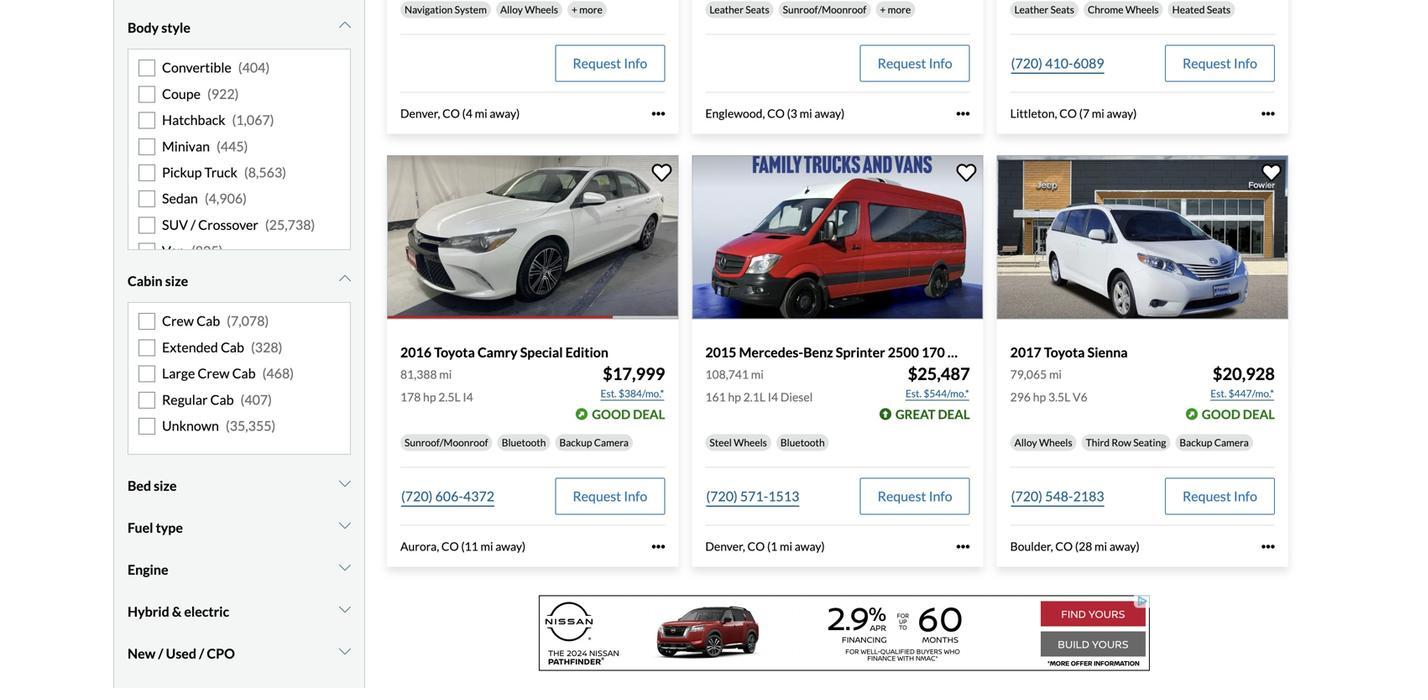 Task type: describe. For each thing, give the bounding box(es) containing it.
(922)
[[207, 86, 239, 102]]

request info for (720) 410-6089
[[1183, 55, 1258, 71]]

away) for boulder, co (28 mi away)
[[1110, 540, 1140, 554]]

1 horizontal spatial van
[[1037, 344, 1060, 361]]

(4
[[462, 106, 473, 120]]

backup camera for $20,928
[[1180, 437, 1249, 449]]

(720) 548-2183 button
[[1010, 478, 1105, 515]]

suv / crossover (25,738)
[[162, 216, 315, 233]]

cabin size
[[128, 273, 188, 289]]

(7
[[1079, 106, 1090, 120]]

2.5l
[[438, 390, 461, 404]]

fuel
[[128, 520, 153, 536]]

+ more for englewood, co (3 mi away)
[[880, 3, 911, 16]]

system
[[455, 3, 487, 16]]

size for cabin size
[[165, 273, 188, 289]]

toyota for $20,928
[[1044, 344, 1085, 361]]

2.1l
[[743, 390, 766, 404]]

backup camera for $17,999
[[559, 437, 629, 449]]

(1
[[767, 540, 778, 554]]

ellipsis h image for $20,928
[[1262, 540, 1275, 554]]

ellipsis h image
[[652, 107, 665, 120]]

606-
[[435, 488, 463, 505]]

chrome wheels
[[1088, 3, 1159, 16]]

ellipsis h image for $25,487
[[957, 540, 970, 554]]

3 seats from the left
[[1207, 3, 1231, 16]]

(328)
[[251, 339, 282, 355]]

79,065
[[1010, 367, 1047, 382]]

mi for (4
[[475, 106, 487, 120]]

red 2015 mercedes-benz sprinter 2500 170 wb passenger van rwd van 4x2 7-speed automatic image
[[692, 155, 984, 319]]

engine button
[[128, 549, 351, 591]]

request info for (720) 606-4372
[[573, 488, 648, 505]]

unknown (35,355)
[[162, 418, 276, 434]]

mi for (28
[[1095, 540, 1107, 554]]

minivan
[[162, 138, 210, 154]]

good deal for $20,928
[[1202, 407, 1275, 422]]

410-
[[1045, 55, 1073, 71]]

request for (720) 571-1513
[[878, 488, 926, 505]]

hatchback
[[162, 112, 225, 128]]

pickup
[[162, 164, 202, 180]]

(8,563)
[[244, 164, 286, 180]]

info for (720) 606-4372
[[624, 488, 648, 505]]

571-
[[740, 488, 768, 505]]

more for englewood, co (3 mi away)
[[888, 3, 911, 16]]

chevron down image for type
[[339, 519, 351, 532]]

wheels right chrome
[[1126, 3, 1159, 16]]

cpo
[[207, 646, 235, 662]]

$447/mo.*
[[1229, 388, 1274, 400]]

wheels right steel
[[734, 437, 767, 449]]

regular
[[162, 391, 208, 408]]

leather seats for (720)
[[1015, 3, 1075, 16]]

2 horizontal spatial /
[[199, 646, 204, 662]]

2016 toyota camry special edition
[[400, 344, 609, 361]]

leather seats for request
[[710, 3, 770, 16]]

heated
[[1172, 3, 1205, 16]]

pickup truck (8,563)
[[162, 164, 286, 180]]

ellipsis h image for $17,999
[[652, 540, 665, 554]]

296
[[1010, 390, 1031, 404]]

seats for request
[[746, 3, 770, 16]]

wheels left third
[[1039, 437, 1073, 449]]

(35,355)
[[226, 418, 276, 434]]

wheels right system
[[525, 3, 558, 16]]

hp for $17,999
[[423, 390, 436, 404]]

sedan
[[162, 190, 198, 207]]

$17,999 est. $384/mo.*
[[601, 364, 665, 400]]

request info button for (720) 548-2183
[[1165, 478, 1275, 515]]

bed
[[128, 478, 151, 494]]

co for (3 mi away)
[[767, 106, 785, 120]]

more for denver, co (4 mi away)
[[579, 3, 603, 16]]

est. for $25,487
[[906, 388, 922, 400]]

$17,999
[[603, 364, 665, 384]]

2015 mercedes-benz sprinter 2500 170 wb passenger van rwd
[[705, 344, 1096, 361]]

chevron down image for new / used / cpo
[[339, 645, 351, 658]]

request for (720) 410-6089
[[1183, 55, 1231, 71]]

mi inside 108,741 mi 161 hp 2.1l i4 diesel
[[751, 367, 764, 382]]

i4 for $25,487
[[768, 390, 778, 404]]

type
[[156, 520, 183, 536]]

seats for (720)
[[1051, 3, 1075, 16]]

littleton,
[[1010, 106, 1057, 120]]

denver, co (4 mi away)
[[400, 106, 520, 120]]

new / used / cpo
[[128, 646, 235, 662]]

0 horizontal spatial alloy wheels
[[500, 3, 558, 16]]

2183
[[1073, 488, 1105, 505]]

hybrid & electric
[[128, 604, 229, 620]]

79,065 mi 296 hp 3.5l v6
[[1010, 367, 1088, 404]]

1 horizontal spatial alloy
[[1015, 437, 1037, 449]]

used
[[166, 646, 196, 662]]

/ for suv
[[191, 216, 196, 233]]

navigation system
[[405, 3, 487, 16]]

(720) for $25,487
[[706, 488, 738, 505]]

170
[[922, 344, 945, 361]]

away) for denver, co (4 mi away)
[[490, 106, 520, 120]]

0 horizontal spatial alloy
[[500, 3, 523, 16]]

away) for littleton, co (7 mi away)
[[1107, 106, 1137, 120]]

(11
[[461, 540, 478, 554]]

edition
[[565, 344, 609, 361]]

(468)
[[262, 365, 294, 382]]

extended
[[162, 339, 218, 355]]

request for (720) 548-2183
[[1183, 488, 1231, 505]]

third
[[1086, 437, 1110, 449]]

mi for (1
[[780, 540, 793, 554]]

0 vertical spatial sunroof/moonroof
[[783, 3, 867, 16]]

advertisement element
[[539, 595, 1150, 671]]

request for (720) 606-4372
[[573, 488, 621, 505]]

co for (28 mi away)
[[1056, 540, 1073, 554]]

row
[[1112, 437, 1132, 449]]

body
[[128, 19, 159, 36]]

minivan (445)
[[162, 138, 248, 154]]

passenger
[[973, 344, 1034, 361]]

$25,487
[[908, 364, 970, 384]]

1513
[[768, 488, 799, 505]]

co for (4 mi away)
[[443, 106, 460, 120]]

+ for englewood, co (3 mi away)
[[880, 3, 886, 16]]

(720) for $20,928
[[1011, 488, 1043, 505]]

sienna
[[1088, 344, 1128, 361]]

away) for denver, co (1 mi away)
[[795, 540, 825, 554]]

denver, co (1 mi away)
[[705, 540, 825, 554]]

engine
[[128, 562, 168, 578]]

fuel type button
[[128, 507, 351, 549]]

backup for $17,999
[[559, 437, 592, 449]]

chevron down image for hybrid & electric
[[339, 603, 351, 616]]

suv
[[162, 216, 188, 233]]

deal for $17,999
[[633, 407, 665, 422]]

new
[[128, 646, 156, 662]]

(25,738)
[[265, 216, 315, 233]]

size for bed size
[[154, 478, 177, 494]]

6089
[[1073, 55, 1105, 71]]

est. $447/mo.* button
[[1210, 385, 1275, 402]]

1 vertical spatial sunroof/moonroof
[[405, 437, 488, 449]]

+ more for denver, co (4 mi away)
[[572, 3, 603, 16]]

$384/mo.*
[[619, 388, 664, 400]]

1 vertical spatial alloy wheels
[[1015, 437, 1073, 449]]

blizzard pearl 2016 toyota camry special edition sedan front-wheel drive automatic image
[[387, 155, 679, 319]]

aurora,
[[400, 540, 439, 554]]

chrome
[[1088, 3, 1124, 16]]

4372
[[463, 488, 494, 505]]

info for (720) 571-1513
[[929, 488, 953, 505]]

(404)
[[238, 59, 270, 76]]

mi for (11
[[481, 540, 493, 554]]

request info for (720) 548-2183
[[1183, 488, 1258, 505]]

great deal
[[896, 407, 970, 422]]

request info button for (720) 410-6089
[[1165, 45, 1275, 82]]

(720) left 410-
[[1011, 55, 1043, 71]]



Task type: vqa. For each thing, say whether or not it's contained in the screenshot.
CO associated with (3 mi away)
yes



Task type: locate. For each thing, give the bounding box(es) containing it.
bluetooth
[[502, 437, 546, 449], [781, 437, 825, 449]]

2500
[[888, 344, 919, 361]]

1 horizontal spatial i4
[[768, 390, 778, 404]]

1 good from the left
[[592, 407, 631, 422]]

0 vertical spatial size
[[165, 273, 188, 289]]

sedan (4,906)
[[162, 190, 247, 207]]

mi right (7
[[1092, 106, 1105, 120]]

rwd
[[1063, 344, 1096, 361]]

1 + from the left
[[572, 3, 578, 16]]

mi right (11
[[481, 540, 493, 554]]

0 horizontal spatial leather
[[710, 3, 744, 16]]

1 + more from the left
[[572, 3, 603, 16]]

1 horizontal spatial leather
[[1015, 3, 1049, 16]]

mi right (1
[[780, 540, 793, 554]]

alloy wheels down 3.5l
[[1015, 437, 1073, 449]]

good deal down est. $447/mo.* button on the right of page
[[1202, 407, 1275, 422]]

camera for $20,928
[[1214, 437, 1249, 449]]

0 horizontal spatial deal
[[633, 407, 665, 422]]

convertible (404)
[[162, 59, 270, 76]]

chevron down image inside bed size dropdown button
[[339, 477, 351, 490]]

large crew cab (468)
[[162, 365, 294, 382]]

i4 right 2.5l
[[463, 390, 473, 404]]

i4 inside the "81,388 mi 178 hp 2.5l i4"
[[463, 390, 473, 404]]

1 vertical spatial size
[[154, 478, 177, 494]]

0 horizontal spatial seats
[[746, 3, 770, 16]]

0 horizontal spatial denver,
[[400, 106, 440, 120]]

co left (28
[[1056, 540, 1073, 554]]

co
[[443, 106, 460, 120], [767, 106, 785, 120], [1060, 106, 1077, 120], [441, 540, 459, 554], [748, 540, 765, 554], [1056, 540, 1073, 554]]

toyota up the "81,388 mi 178 hp 2.5l i4"
[[434, 344, 475, 361]]

van up 79,065
[[1037, 344, 1060, 361]]

i4 for $17,999
[[463, 390, 473, 404]]

hp for $20,928
[[1033, 390, 1046, 404]]

co left "(4"
[[443, 106, 460, 120]]

toyota
[[434, 344, 475, 361], [1044, 344, 1085, 361]]

away) right (3
[[815, 106, 845, 120]]

leather for request
[[710, 3, 744, 16]]

1 toyota from the left
[[434, 344, 475, 361]]

/ right new
[[158, 646, 163, 662]]

chevron down image inside fuel type dropdown button
[[339, 519, 351, 532]]

/
[[191, 216, 196, 233], [158, 646, 163, 662], [199, 646, 204, 662]]

1 horizontal spatial camera
[[1214, 437, 1249, 449]]

3 chevron down image from the top
[[339, 561, 351, 574]]

1 horizontal spatial est.
[[906, 388, 922, 400]]

denver, left (1
[[705, 540, 745, 554]]

1 bluetooth from the left
[[502, 437, 546, 449]]

chevron down image for cabin size
[[339, 272, 351, 286]]

sprinter
[[836, 344, 885, 361]]

est. inside $17,999 est. $384/mo.*
[[601, 388, 617, 400]]

(720) 571-1513
[[706, 488, 799, 505]]

mi up 3.5l
[[1049, 367, 1062, 382]]

deal for $20,928
[[1243, 407, 1275, 422]]

0 vertical spatial crew
[[162, 313, 194, 329]]

est. down $17,999
[[601, 388, 617, 400]]

&
[[172, 604, 182, 620]]

hp right 161
[[728, 390, 741, 404]]

hp right 178
[[423, 390, 436, 404]]

0 horizontal spatial +
[[572, 3, 578, 16]]

est. inside the $20,928 est. $447/mo.*
[[1211, 388, 1227, 400]]

crew up regular cab (407)
[[198, 365, 230, 382]]

request info button for (720) 606-4372
[[555, 478, 665, 515]]

littleton, co (7 mi away)
[[1010, 106, 1137, 120]]

toyota for $17,999
[[434, 344, 475, 361]]

electric
[[184, 604, 229, 620]]

1 vertical spatial chevron down image
[[339, 519, 351, 532]]

away) right (7
[[1107, 106, 1137, 120]]

2 chevron down image from the top
[[339, 519, 351, 532]]

cab
[[197, 313, 220, 329], [221, 339, 244, 355], [232, 365, 256, 382], [210, 391, 234, 408]]

cab up unknown (35,355)
[[210, 391, 234, 408]]

away) right "(4"
[[490, 106, 520, 120]]

style
[[161, 19, 190, 36]]

0 horizontal spatial toyota
[[434, 344, 475, 361]]

(825)
[[191, 243, 223, 259]]

deal down $384/mo.*
[[633, 407, 665, 422]]

2 seats from the left
[[1051, 3, 1075, 16]]

0 vertical spatial van
[[162, 243, 185, 259]]

2 good from the left
[[1202, 407, 1241, 422]]

i4 right 2.1l
[[768, 390, 778, 404]]

camera for $17,999
[[594, 437, 629, 449]]

2 hp from the left
[[728, 390, 741, 404]]

1 chevron down image from the top
[[339, 272, 351, 286]]

chevron down image
[[339, 272, 351, 286], [339, 477, 351, 490], [339, 603, 351, 616], [339, 645, 351, 658]]

1 camera from the left
[[594, 437, 629, 449]]

wheels
[[525, 3, 558, 16], [1126, 3, 1159, 16], [734, 437, 767, 449], [1039, 437, 1073, 449]]

away) right (28
[[1110, 540, 1140, 554]]

108,741 mi 161 hp 2.1l i4 diesel
[[705, 367, 813, 404]]

away) for aurora, co (11 mi away)
[[496, 540, 526, 554]]

1 horizontal spatial + more
[[880, 3, 911, 16]]

0 horizontal spatial hp
[[423, 390, 436, 404]]

hp for $25,487
[[728, 390, 741, 404]]

2 more from the left
[[888, 3, 911, 16]]

benz
[[803, 344, 833, 361]]

good deal down the est. $384/mo.* button
[[592, 407, 665, 422]]

request
[[573, 55, 621, 71], [878, 55, 926, 71], [1183, 55, 1231, 71], [573, 488, 621, 505], [878, 488, 926, 505], [1183, 488, 1231, 505]]

2 + from the left
[[880, 3, 886, 16]]

81,388
[[400, 367, 437, 382]]

co for (11 mi away)
[[441, 540, 459, 554]]

1 chevron down image from the top
[[339, 19, 351, 32]]

co left (1
[[748, 540, 765, 554]]

backup camera down the est. $384/mo.* button
[[559, 437, 629, 449]]

crew up extended
[[162, 313, 194, 329]]

backup
[[559, 437, 592, 449], [1180, 437, 1213, 449]]

est. up great
[[906, 388, 922, 400]]

backup for $20,928
[[1180, 437, 1213, 449]]

1 horizontal spatial good
[[1202, 407, 1241, 422]]

mi inside the "81,388 mi 178 hp 2.5l i4"
[[439, 367, 452, 382]]

good down the est. $384/mo.* button
[[592, 407, 631, 422]]

hp inside 108,741 mi 161 hp 2.1l i4 diesel
[[728, 390, 741, 404]]

2016
[[400, 344, 432, 361]]

2 + more from the left
[[880, 3, 911, 16]]

0 horizontal spatial i4
[[463, 390, 473, 404]]

1 hp from the left
[[423, 390, 436, 404]]

deal down $544/mo.*
[[938, 407, 970, 422]]

regular cab (407)
[[162, 391, 272, 408]]

cab for crew cab
[[197, 313, 220, 329]]

1 horizontal spatial /
[[191, 216, 196, 233]]

0 vertical spatial denver,
[[400, 106, 440, 120]]

aurora, co (11 mi away)
[[400, 540, 526, 554]]

away) for englewood, co (3 mi away)
[[815, 106, 845, 120]]

hatchback (1,067)
[[162, 112, 274, 128]]

camera down est. $447/mo.* button on the right of page
[[1214, 437, 1249, 449]]

(3
[[787, 106, 797, 120]]

2 horizontal spatial seats
[[1207, 3, 1231, 16]]

mi for (7
[[1092, 106, 1105, 120]]

co left (11
[[441, 540, 459, 554]]

1 horizontal spatial hp
[[728, 390, 741, 404]]

request info for (720) 571-1513
[[878, 488, 953, 505]]

englewood,
[[705, 106, 765, 120]]

1 horizontal spatial bluetooth
[[781, 437, 825, 449]]

1 horizontal spatial alloy wheels
[[1015, 437, 1073, 449]]

3 chevron down image from the top
[[339, 603, 351, 616]]

est. for $20,928
[[1211, 388, 1227, 400]]

0 horizontal spatial backup camera
[[559, 437, 629, 449]]

mi up 2.5l
[[439, 367, 452, 382]]

co for (7 mi away)
[[1060, 106, 1077, 120]]

178
[[400, 390, 421, 404]]

chevron down image inside "cabin size" dropdown button
[[339, 272, 351, 286]]

0 horizontal spatial backup
[[559, 437, 592, 449]]

chevron down image inside new / used / cpo dropdown button
[[339, 645, 351, 658]]

2 vertical spatial chevron down image
[[339, 561, 351, 574]]

0 horizontal spatial van
[[162, 243, 185, 259]]

co left (7
[[1060, 106, 1077, 120]]

chevron down image for style
[[339, 19, 351, 32]]

0 vertical spatial alloy
[[500, 3, 523, 16]]

1 horizontal spatial seats
[[1051, 3, 1075, 16]]

0 horizontal spatial sunroof/moonroof
[[405, 437, 488, 449]]

(445)
[[217, 138, 248, 154]]

boulder,
[[1010, 540, 1053, 554]]

4 chevron down image from the top
[[339, 645, 351, 658]]

1 more from the left
[[579, 3, 603, 16]]

away)
[[490, 106, 520, 120], [815, 106, 845, 120], [1107, 106, 1137, 120], [496, 540, 526, 554], [795, 540, 825, 554], [1110, 540, 1140, 554]]

steel
[[710, 437, 732, 449]]

white 2017 toyota sienna minivan  8-speed automatic image
[[997, 155, 1289, 319]]

3 est. from the left
[[1211, 388, 1227, 400]]

1 seats from the left
[[746, 3, 770, 16]]

chevron down image inside hybrid & electric dropdown button
[[339, 603, 351, 616]]

large
[[162, 365, 195, 382]]

fuel type
[[128, 520, 183, 536]]

(407)
[[241, 391, 272, 408]]

(720) 606-4372
[[401, 488, 494, 505]]

convertible
[[162, 59, 232, 76]]

0 horizontal spatial good
[[592, 407, 631, 422]]

0 horizontal spatial bluetooth
[[502, 437, 546, 449]]

est. inside $25,487 est. $544/mo.*
[[906, 388, 922, 400]]

0 horizontal spatial /
[[158, 646, 163, 662]]

steel wheels
[[710, 437, 767, 449]]

hp inside 79,065 mi 296 hp 3.5l v6
[[1033, 390, 1046, 404]]

good for $20,928
[[1202, 407, 1241, 422]]

mercedes-
[[739, 344, 803, 361]]

1 horizontal spatial deal
[[938, 407, 970, 422]]

2 deal from the left
[[938, 407, 970, 422]]

hp right 296 in the bottom right of the page
[[1033, 390, 1046, 404]]

1 backup camera from the left
[[559, 437, 629, 449]]

chevron down image for bed size
[[339, 477, 351, 490]]

2 horizontal spatial deal
[[1243, 407, 1275, 422]]

alloy down 296 in the bottom right of the page
[[1015, 437, 1037, 449]]

bluetooth for $25,487
[[781, 437, 825, 449]]

alloy wheels right system
[[500, 3, 558, 16]]

2 horizontal spatial hp
[[1033, 390, 1046, 404]]

/ right suv
[[191, 216, 196, 233]]

unknown
[[162, 418, 219, 434]]

away) right (11
[[496, 540, 526, 554]]

good deal for $17,999
[[592, 407, 665, 422]]

2 est. from the left
[[906, 388, 922, 400]]

2 backup camera from the left
[[1180, 437, 1249, 449]]

(720) inside button
[[1011, 488, 1043, 505]]

more
[[579, 3, 603, 16], [888, 3, 911, 16]]

truck
[[204, 164, 237, 180]]

mi right (28
[[1095, 540, 1107, 554]]

leather for (720)
[[1015, 3, 1049, 16]]

0 horizontal spatial est.
[[601, 388, 617, 400]]

0 vertical spatial alloy wheels
[[500, 3, 558, 16]]

1 vertical spatial alloy
[[1015, 437, 1037, 449]]

1 backup from the left
[[559, 437, 592, 449]]

diesel
[[781, 390, 813, 404]]

2 leather seats from the left
[[1015, 3, 1075, 16]]

bed size button
[[128, 465, 351, 507]]

denver, for denver, co (1 mi away)
[[705, 540, 745, 554]]

+ for denver, co (4 mi away)
[[572, 3, 578, 16]]

heated seats
[[1172, 3, 1231, 16]]

mi for (3
[[800, 106, 812, 120]]

/ left cpo
[[199, 646, 204, 662]]

(720) 410-6089
[[1011, 55, 1105, 71]]

1 good deal from the left
[[592, 407, 665, 422]]

1 horizontal spatial denver,
[[705, 540, 745, 554]]

2 chevron down image from the top
[[339, 477, 351, 490]]

0 horizontal spatial crew
[[162, 313, 194, 329]]

mi right "(4"
[[475, 106, 487, 120]]

toyota up 79,065 mi 296 hp 3.5l v6
[[1044, 344, 1085, 361]]

0 horizontal spatial camera
[[594, 437, 629, 449]]

backup camera down est. $447/mo.* button on the right of page
[[1180, 437, 1249, 449]]

good for $17,999
[[592, 407, 631, 422]]

size right bed
[[154, 478, 177, 494]]

good down est. $447/mo.* button on the right of page
[[1202, 407, 1241, 422]]

(4,906)
[[205, 190, 247, 207]]

3 hp from the left
[[1033, 390, 1046, 404]]

2 good deal from the left
[[1202, 407, 1275, 422]]

2 i4 from the left
[[768, 390, 778, 404]]

0 vertical spatial chevron down image
[[339, 19, 351, 32]]

1 horizontal spatial toyota
[[1044, 344, 1085, 361]]

(7,078)
[[227, 313, 269, 329]]

chevron down image inside body style dropdown button
[[339, 19, 351, 32]]

1 horizontal spatial more
[[888, 3, 911, 16]]

mi inside 79,065 mi 296 hp 3.5l v6
[[1049, 367, 1062, 382]]

1 horizontal spatial good deal
[[1202, 407, 1275, 422]]

2 bluetooth from the left
[[781, 437, 825, 449]]

(1,067)
[[232, 112, 274, 128]]

info for (720) 548-2183
[[1234, 488, 1258, 505]]

1 horizontal spatial leather seats
[[1015, 3, 1075, 16]]

3 deal from the left
[[1243, 407, 1275, 422]]

(720) for $17,999
[[401, 488, 433, 505]]

0 horizontal spatial + more
[[572, 3, 603, 16]]

denver, left "(4"
[[400, 106, 440, 120]]

81,388 mi 178 hp 2.5l i4
[[400, 367, 473, 404]]

est. for $17,999
[[601, 388, 617, 400]]

request info button for (720) 571-1513
[[860, 478, 970, 515]]

1 horizontal spatial crew
[[198, 365, 230, 382]]

(720) left 606-
[[401, 488, 433, 505]]

1 deal from the left
[[633, 407, 665, 422]]

denver,
[[400, 106, 440, 120], [705, 540, 745, 554]]

hybrid
[[128, 604, 169, 620]]

1 vertical spatial crew
[[198, 365, 230, 382]]

alloy right system
[[500, 3, 523, 16]]

2 camera from the left
[[1214, 437, 1249, 449]]

2015
[[705, 344, 737, 361]]

1 horizontal spatial backup camera
[[1180, 437, 1249, 449]]

2 toyota from the left
[[1044, 344, 1085, 361]]

chevron down image
[[339, 19, 351, 32], [339, 519, 351, 532], [339, 561, 351, 574]]

bluetooth for $17,999
[[502, 437, 546, 449]]

camera down the est. $384/mo.* button
[[594, 437, 629, 449]]

van down suv
[[162, 243, 185, 259]]

2017
[[1010, 344, 1042, 361]]

1 leather from the left
[[710, 3, 744, 16]]

denver, for denver, co (4 mi away)
[[400, 106, 440, 120]]

info
[[624, 55, 648, 71], [929, 55, 953, 71], [1234, 55, 1258, 71], [624, 488, 648, 505], [929, 488, 953, 505], [1234, 488, 1258, 505]]

(28
[[1075, 540, 1092, 554]]

1 vertical spatial denver,
[[705, 540, 745, 554]]

cab up large crew cab (468)
[[221, 339, 244, 355]]

extended cab (328)
[[162, 339, 282, 355]]

camry
[[478, 344, 518, 361]]

161
[[705, 390, 726, 404]]

great
[[896, 407, 936, 422]]

co left (3
[[767, 106, 785, 120]]

1 horizontal spatial sunroof/moonroof
[[783, 3, 867, 16]]

mi up 2.1l
[[751, 367, 764, 382]]

cab for extended cab
[[221, 339, 244, 355]]

body style
[[128, 19, 190, 36]]

0 horizontal spatial good deal
[[592, 407, 665, 422]]

mi right (3
[[800, 106, 812, 120]]

info for (720) 410-6089
[[1234, 55, 1258, 71]]

size right 'cabin'
[[165, 273, 188, 289]]

hp inside the "81,388 mi 178 hp 2.5l i4"
[[423, 390, 436, 404]]

est. $384/mo.* button
[[600, 385, 665, 402]]

englewood, co (3 mi away)
[[705, 106, 845, 120]]

$20,928
[[1213, 364, 1275, 384]]

i4 inside 108,741 mi 161 hp 2.1l i4 diesel
[[768, 390, 778, 404]]

1 horizontal spatial backup
[[1180, 437, 1213, 449]]

(720) 571-1513 button
[[705, 478, 800, 515]]

0 horizontal spatial leather seats
[[710, 3, 770, 16]]

2 leather from the left
[[1015, 3, 1049, 16]]

(720) left 571-
[[706, 488, 738, 505]]

cab for regular cab
[[210, 391, 234, 408]]

2 horizontal spatial est.
[[1211, 388, 1227, 400]]

deal for $25,487
[[938, 407, 970, 422]]

2 backup from the left
[[1180, 437, 1213, 449]]

leather seats
[[710, 3, 770, 16], [1015, 3, 1075, 16]]

2017 toyota sienna
[[1010, 344, 1128, 361]]

cab up extended cab (328)
[[197, 313, 220, 329]]

0 horizontal spatial more
[[579, 3, 603, 16]]

cab up (407)
[[232, 365, 256, 382]]

cabin size button
[[128, 260, 351, 302]]

1 horizontal spatial +
[[880, 3, 886, 16]]

1 vertical spatial van
[[1037, 344, 1060, 361]]

coupe
[[162, 86, 201, 102]]

van (825)
[[162, 243, 223, 259]]

est. $544/mo.* button
[[905, 385, 970, 402]]

(720) left 548-
[[1011, 488, 1043, 505]]

est. down $20,928
[[1211, 388, 1227, 400]]

$20,928 est. $447/mo.*
[[1211, 364, 1275, 400]]

mi
[[475, 106, 487, 120], [800, 106, 812, 120], [1092, 106, 1105, 120], [439, 367, 452, 382], [751, 367, 764, 382], [1049, 367, 1062, 382], [481, 540, 493, 554], [780, 540, 793, 554], [1095, 540, 1107, 554]]

chevron down image inside engine dropdown button
[[339, 561, 351, 574]]

away) right (1
[[795, 540, 825, 554]]

ellipsis h image
[[957, 107, 970, 120], [1262, 107, 1275, 120], [652, 540, 665, 554], [957, 540, 970, 554], [1262, 540, 1275, 554]]

deal down $447/mo.*
[[1243, 407, 1275, 422]]

/ for new
[[158, 646, 163, 662]]

co for (1 mi away)
[[748, 540, 765, 554]]

1 i4 from the left
[[463, 390, 473, 404]]

1 leather seats from the left
[[710, 3, 770, 16]]

1 est. from the left
[[601, 388, 617, 400]]



